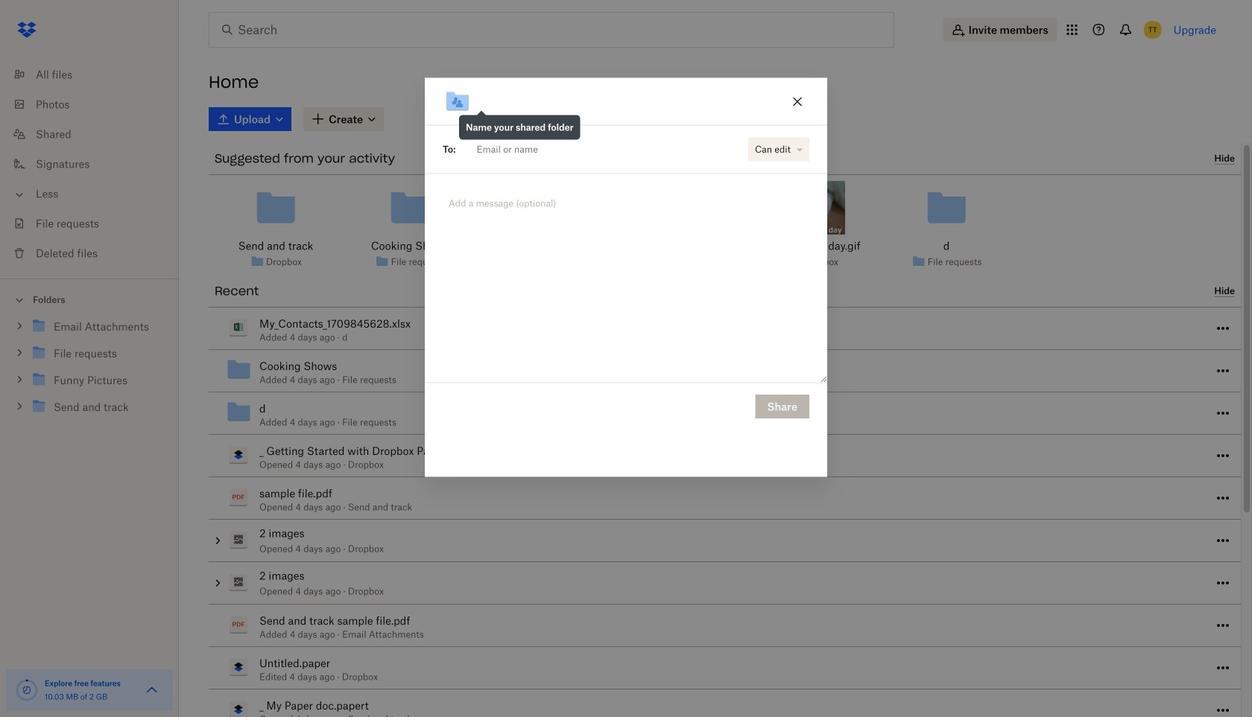 Task type: describe. For each thing, give the bounding box(es) containing it.
quota usage progress bar
[[15, 679, 39, 703]]

Add a message (optional) text field
[[443, 192, 810, 365]]

none field inside sharing modal dialog
[[456, 134, 745, 164]]

/have a good day.gif image
[[780, 181, 846, 235]]

Name your shared folder text field
[[490, 93, 778, 110]]

Contact name search field
[[471, 137, 742, 161]]



Task type: vqa. For each thing, say whether or not it's contained in the screenshot.
list
yes



Task type: locate. For each thing, give the bounding box(es) containing it.
main content
[[197, 104, 1253, 718]]

dropbox image
[[12, 15, 42, 45]]

list
[[0, 51, 179, 279]]

None field
[[456, 134, 745, 164]]

less image
[[12, 188, 27, 202]]

sharing modal dialog
[[425, 78, 828, 597]]

group
[[0, 311, 179, 432]]



